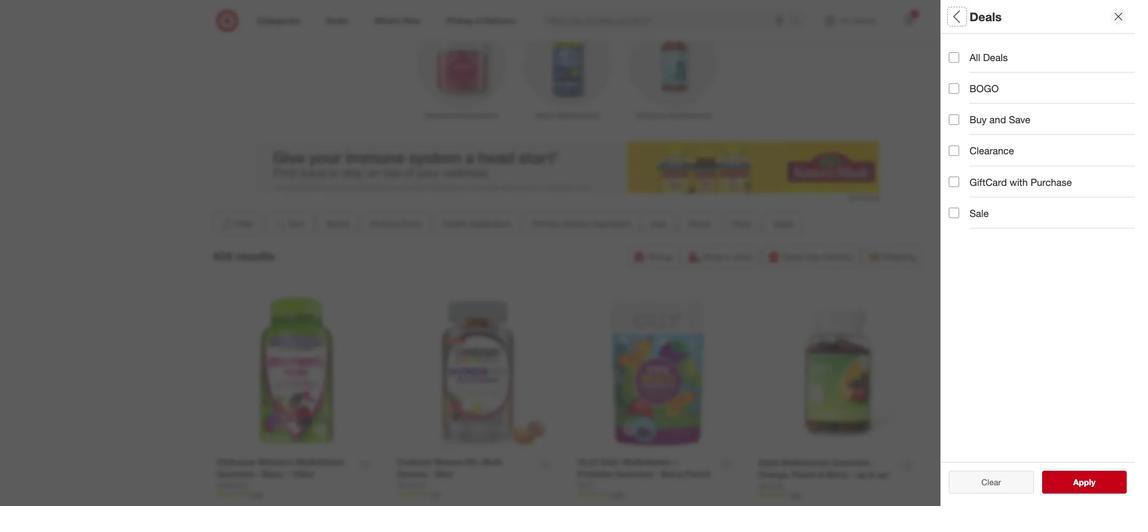 Task type: vqa. For each thing, say whether or not it's contained in the screenshot.
rightmost the up
yes



Task type: describe. For each thing, give the bounding box(es) containing it.
1 vertical spatial health
[[443, 219, 467, 229]]

1 link
[[898, 9, 920, 32]]

pickup button
[[629, 246, 680, 269]]

age button
[[643, 213, 675, 236]]

128 link
[[397, 491, 557, 500]]

punch
[[685, 470, 710, 480]]

olly for olly
[[578, 481, 595, 490]]

women's multivitamins
[[425, 111, 498, 120]]

Buy and Save checkbox
[[949, 115, 959, 125]]

0 horizontal spatial flavor button
[[679, 213, 720, 236]]

orange,
[[758, 470, 790, 480]]

sponsored
[[848, 194, 879, 202]]

children's multivitamins
[[636, 111, 712, 120]]

all for all filters
[[949, 9, 963, 24]]

1848 link
[[217, 491, 376, 500]]

What can we help you find? suggestions appear below search field
[[541, 9, 794, 32]]

in
[[725, 252, 731, 263]]

search button
[[787, 9, 811, 34]]

adult multivitamin gummies - orange, peach & berry - up & up™
[[758, 458, 891, 480]]

day
[[806, 252, 821, 263]]

children's multivitamins link
[[621, 15, 727, 121]]

gummy
[[397, 470, 428, 480]]

vitafusion link
[[217, 481, 248, 491]]

primary inside all filters dialog
[[949, 153, 986, 165]]

filters
[[967, 9, 999, 24]]

see results button
[[1042, 472, 1127, 494]]

+
[[673, 458, 678, 468]]

product form inside all filters dialog
[[949, 81, 1013, 93]]

1 vertical spatial product
[[370, 219, 400, 229]]

kids'
[[601, 458, 620, 468]]

1 vertical spatial deals
[[983, 51, 1008, 63]]

multivitamin inside adult multivitamin gummies - orange, peach & berry - up & up™
[[781, 458, 830, 469]]

up™
[[877, 470, 891, 480]]

store
[[734, 252, 752, 263]]

olly kids' multivitamin + probiotic gummies - berry punch
[[578, 458, 710, 480]]

peach
[[792, 470, 816, 480]]

olly kids' multivitamin + probiotic gummies - berry punch link
[[578, 457, 713, 481]]

80ct
[[436, 470, 453, 480]]

clear for clear
[[982, 478, 1001, 488]]

1 vertical spatial brand
[[326, 219, 349, 229]]

shipping button
[[864, 246, 923, 269]]

probiotic
[[578, 470, 614, 480]]

sort
[[289, 219, 304, 229]]

shop in store
[[703, 252, 752, 263]]

brand inside all filters dialog
[[949, 44, 977, 56]]

1 horizontal spatial primary dietary ingredient button
[[949, 143, 1127, 179]]

& inside "link"
[[769, 482, 773, 491]]

centrum women 50+ multi gummy - 80ct link
[[397, 457, 533, 481]]

All Deals checkbox
[[949, 52, 959, 63]]

Include out of stock checkbox
[[949, 443, 959, 454]]

1606
[[610, 492, 624, 500]]

0 horizontal spatial primary dietary ingredient
[[533, 219, 630, 229]]

all filters dialog
[[941, 0, 1135, 507]]

centrum women 50+ multi gummy - 80ct
[[397, 458, 502, 480]]

advertisement region
[[256, 142, 879, 194]]

product form button inside all filters dialog
[[949, 70, 1127, 106]]

clear all button
[[949, 472, 1034, 494]]

deals button
[[764, 213, 803, 236]]

clearance
[[970, 145, 1014, 157]]

adult multivitamin gummies - orange, peach & berry - up & up™ link
[[758, 458, 894, 481]]

sale
[[970, 207, 989, 219]]

Sale checkbox
[[949, 208, 959, 219]]

same
[[783, 252, 804, 263]]

deals inside button
[[773, 219, 794, 229]]

form inside all filters dialog
[[989, 81, 1013, 93]]

centrum for centrum
[[397, 481, 426, 490]]

1 horizontal spatial health application button
[[949, 106, 1127, 143]]

Clearance checkbox
[[949, 146, 959, 156]]

ingredient inside all filters dialog
[[1026, 153, 1073, 165]]

0 vertical spatial deals
[[970, 9, 1002, 24]]

berry for probiotic
[[661, 470, 683, 480]]

vitafusion for vitafusion women's multivitamin gummies - berry - 150ct
[[217, 458, 256, 468]]

men's multivitamins link
[[515, 15, 621, 121]]

product inside all filters dialog
[[949, 81, 986, 93]]

filter
[[235, 219, 253, 229]]

434
[[213, 249, 233, 263]]

adult
[[758, 458, 779, 469]]

1 horizontal spatial &
[[819, 470, 824, 480]]

search
[[787, 16, 811, 27]]

shipping
[[883, 252, 916, 263]]

- inside the 'olly kids' multivitamin + probiotic gummies - berry punch'
[[656, 470, 659, 480]]

all
[[998, 478, 1006, 488]]

price
[[732, 219, 751, 229]]

BOGO checkbox
[[949, 83, 959, 94]]

0 horizontal spatial up
[[758, 482, 767, 491]]

giftcard
[[970, 176, 1007, 188]]

health inside all filters dialog
[[949, 117, 979, 129]]

clear for clear all
[[976, 478, 996, 488]]

1 vertical spatial brand button
[[317, 213, 357, 236]]

- inside centrum women 50+ multi gummy - 80ct
[[430, 470, 433, 480]]

men's
[[536, 111, 555, 120]]

1848
[[249, 492, 263, 500]]

multi
[[482, 458, 502, 468]]

olly link
[[578, 481, 595, 491]]

see results
[[1063, 478, 1107, 488]]

1 vertical spatial dietary
[[564, 219, 590, 229]]

gummies inside adult multivitamin gummies - orange, peach & berry - up & up™
[[832, 458, 870, 469]]

898 link
[[758, 492, 919, 501]]

50+
[[466, 458, 480, 468]]

1 vertical spatial primary
[[533, 219, 561, 229]]

all filters
[[949, 9, 999, 24]]

1
[[913, 11, 916, 17]]



Task type: locate. For each thing, give the bounding box(es) containing it.
vitafusion women's multivitamin gummies - berry - 150ct link
[[217, 457, 352, 481]]

1 horizontal spatial multivitamin
[[623, 458, 671, 468]]

434 results
[[213, 249, 275, 263]]

2 horizontal spatial multivitamin
[[781, 458, 830, 469]]

deals up bogo
[[983, 51, 1008, 63]]

berry for orange,
[[827, 470, 848, 480]]

2 horizontal spatial up
[[856, 470, 866, 480]]

0 horizontal spatial multivitamin
[[297, 458, 345, 468]]

0 horizontal spatial results
[[236, 249, 275, 263]]

0 vertical spatial vitafusion
[[217, 458, 256, 468]]

1 vertical spatial form
[[402, 219, 421, 229]]

1 vertical spatial product form
[[370, 219, 421, 229]]

vitafusion up vitafusion link
[[217, 458, 256, 468]]

1 horizontal spatial application
[[982, 117, 1035, 129]]

0 horizontal spatial primary
[[533, 219, 561, 229]]

clear button
[[949, 472, 1034, 494]]

2 multivitamins from the left
[[557, 111, 599, 120]]

shop in store button
[[684, 246, 759, 269]]

all inside the deals dialog
[[970, 51, 981, 63]]

multivitamins right women's
[[456, 111, 498, 120]]

150ct
[[292, 470, 313, 480]]

1 vertical spatial results
[[1080, 478, 1107, 488]]

women
[[434, 458, 463, 468]]

2 centrum from the top
[[397, 481, 426, 490]]

0 vertical spatial centrum
[[397, 458, 432, 468]]

gummies up the '898' link
[[832, 458, 870, 469]]

olly inside the 'olly kids' multivitamin + probiotic gummies - berry punch'
[[578, 458, 598, 468]]

multivitamin left + on the right of page
[[623, 458, 671, 468]]

brand button
[[949, 34, 1127, 70], [317, 213, 357, 236]]

health application button
[[949, 106, 1127, 143], [434, 213, 520, 236]]

multivitamins for children's multivitamins
[[669, 111, 712, 120]]

1 horizontal spatial flavor
[[949, 226, 978, 238]]

women's multivitamins link
[[409, 15, 515, 121]]

results right 434
[[236, 249, 275, 263]]

0 horizontal spatial flavor
[[688, 219, 711, 229]]

olly kids' multivitamin + probiotic gummies - berry punch image
[[578, 291, 738, 451], [578, 291, 738, 451]]

centrum up gummy
[[397, 458, 432, 468]]

1 horizontal spatial gummies
[[616, 470, 653, 480]]

application inside all filters dialog
[[982, 117, 1035, 129]]

0 vertical spatial primary dietary ingredient button
[[949, 143, 1127, 179]]

0 vertical spatial health application
[[949, 117, 1035, 129]]

gummies down kids'
[[616, 470, 653, 480]]

berry up the '898' link
[[827, 470, 848, 480]]

all for all deals
[[970, 51, 981, 63]]

0 vertical spatial brand
[[949, 44, 977, 56]]

0 vertical spatial primary
[[949, 153, 986, 165]]

ingredient
[[1026, 153, 1073, 165], [592, 219, 630, 229]]

dietary
[[989, 153, 1023, 165], [564, 219, 590, 229]]

2 horizontal spatial multivitamins
[[669, 111, 712, 120]]

berry down + on the right of page
[[661, 470, 683, 480]]

apply button
[[1042, 472, 1127, 494]]

1 vertical spatial centrum
[[397, 481, 426, 490]]

see
[[1063, 478, 1077, 488]]

centrum link
[[397, 481, 426, 491]]

2 vertical spatial deals
[[773, 219, 794, 229]]

0 vertical spatial dietary
[[989, 153, 1023, 165]]

1 horizontal spatial primary dietary ingredient
[[949, 153, 1073, 165]]

multivitamin inside vitafusion women's multivitamin gummies - berry - 150ct
[[297, 458, 345, 468]]

1 horizontal spatial form
[[989, 81, 1013, 93]]

1 horizontal spatial health application
[[949, 117, 1035, 129]]

1 horizontal spatial all
[[970, 51, 981, 63]]

1 horizontal spatial dietary
[[989, 153, 1023, 165]]

product form
[[949, 81, 1013, 93], [370, 219, 421, 229]]

bogo
[[970, 83, 999, 95]]

1 vertical spatial ingredient
[[592, 219, 630, 229]]

women's
[[425, 111, 454, 120]]

purchase
[[1031, 176, 1072, 188]]

flavor down sale checkbox
[[949, 226, 978, 238]]

sort button
[[265, 213, 313, 236]]

up & up link
[[758, 481, 784, 492]]

2 horizontal spatial gummies
[[832, 458, 870, 469]]

1 horizontal spatial flavor button
[[949, 215, 1127, 252]]

olly for olly kids' multivitamin + probiotic gummies - berry punch
[[578, 458, 598, 468]]

primary dietary ingredient
[[949, 153, 1073, 165], [533, 219, 630, 229]]

brand down "all filters"
[[949, 44, 977, 56]]

primary dietary ingredient button
[[949, 143, 1127, 179], [524, 213, 639, 236]]

1 vitafusion from the top
[[217, 458, 256, 468]]

2 vitafusion from the top
[[217, 481, 248, 490]]

1 vertical spatial application
[[469, 219, 511, 229]]

0 vertical spatial olly
[[578, 458, 598, 468]]

0 vertical spatial health
[[949, 117, 979, 129]]

0 horizontal spatial product form
[[370, 219, 421, 229]]

0 horizontal spatial multivitamins
[[456, 111, 498, 120]]

gummies inside the 'olly kids' multivitamin + probiotic gummies - berry punch'
[[616, 470, 653, 480]]

0 horizontal spatial ingredient
[[592, 219, 630, 229]]

health application
[[949, 117, 1035, 129], [443, 219, 511, 229]]

& right the peach
[[819, 470, 824, 480]]

women's
[[258, 458, 294, 468]]

multivitamin for 150ct
[[297, 458, 345, 468]]

giftcard with purchase
[[970, 176, 1072, 188]]

ingredient up purchase at the right of page
[[1026, 153, 1073, 165]]

product form button
[[949, 70, 1127, 106], [362, 213, 430, 236]]

1 vertical spatial primary dietary ingredient button
[[524, 213, 639, 236]]

ingredient left age button
[[592, 219, 630, 229]]

0 horizontal spatial product form button
[[362, 213, 430, 236]]

1 multivitamins from the left
[[456, 111, 498, 120]]

0 horizontal spatial dietary
[[564, 219, 590, 229]]

1 horizontal spatial brand
[[949, 44, 977, 56]]

0 horizontal spatial health application button
[[434, 213, 520, 236]]

olly up probiotic on the right bottom
[[578, 458, 598, 468]]

multivitamins for women's multivitamins
[[456, 111, 498, 120]]

vitafusion inside vitafusion women's multivitamin gummies - berry - 150ct
[[217, 458, 256, 468]]

berry inside adult multivitamin gummies - orange, peach & berry - up & up™
[[827, 470, 848, 480]]

multivitamin for berry
[[623, 458, 671, 468]]

results
[[236, 249, 275, 263], [1080, 478, 1107, 488]]

1 vertical spatial health application
[[443, 219, 511, 229]]

up
[[856, 470, 866, 480], [758, 482, 767, 491], [775, 482, 784, 491]]

men's multivitamins
[[536, 111, 599, 120]]

3 multivitamins from the left
[[669, 111, 712, 120]]

898
[[790, 492, 801, 500]]

deals up all deals
[[970, 9, 1002, 24]]

centrum inside centrum women 50+ multi gummy - 80ct
[[397, 458, 432, 468]]

product
[[949, 81, 986, 93], [370, 219, 400, 229]]

buy
[[970, 114, 987, 126]]

results for see results
[[1080, 478, 1107, 488]]

multivitamins for men's multivitamins
[[557, 111, 599, 120]]

centrum for centrum women 50+ multi gummy - 80ct
[[397, 458, 432, 468]]

same day delivery button
[[763, 246, 860, 269]]

1 horizontal spatial product form button
[[949, 70, 1127, 106]]

children's
[[636, 111, 667, 120]]

1 vertical spatial all
[[970, 51, 981, 63]]

1 vertical spatial olly
[[578, 481, 595, 490]]

filter button
[[213, 213, 261, 236]]

1 vertical spatial vitafusion
[[217, 481, 248, 490]]

0 horizontal spatial application
[[469, 219, 511, 229]]

up & up
[[758, 482, 784, 491]]

multivitamin up the peach
[[781, 458, 830, 469]]

age
[[652, 219, 666, 229]]

dietary inside all filters dialog
[[989, 153, 1023, 165]]

0 horizontal spatial &
[[769, 482, 773, 491]]

1 horizontal spatial product form
[[949, 81, 1013, 93]]

centrum women 50+ multi gummy - 80ct image
[[397, 291, 557, 451], [397, 291, 557, 451]]

1 horizontal spatial health
[[949, 117, 979, 129]]

olly
[[578, 458, 598, 468], [578, 481, 595, 490]]

flavor button
[[679, 213, 720, 236], [949, 215, 1127, 252]]

1 horizontal spatial multivitamins
[[557, 111, 599, 120]]

flavor
[[688, 219, 711, 229], [949, 226, 978, 238]]

1 horizontal spatial berry
[[661, 470, 683, 480]]

clear inside the deals dialog
[[982, 478, 1001, 488]]

2 horizontal spatial berry
[[827, 470, 848, 480]]

results right see
[[1080, 478, 1107, 488]]

multivitamins right men's
[[557, 111, 599, 120]]

2 clear from the left
[[982, 478, 1001, 488]]

0 vertical spatial product form button
[[949, 70, 1127, 106]]

berry down women's
[[262, 470, 284, 480]]

all
[[949, 9, 963, 24], [970, 51, 981, 63]]

deals up same
[[773, 219, 794, 229]]

and
[[990, 114, 1006, 126]]

same day delivery
[[783, 252, 853, 263]]

gummies up vitafusion link
[[217, 470, 254, 480]]

results for 434 results
[[236, 249, 275, 263]]

buy and save
[[970, 114, 1031, 126]]

1 vertical spatial health application button
[[434, 213, 520, 236]]

vitafusion women's multivitamin gummies - berry - 150ct
[[217, 458, 345, 480]]

centrum down gummy
[[397, 481, 426, 490]]

1 centrum from the top
[[397, 458, 432, 468]]

shop
[[703, 252, 723, 263]]

multivitamins
[[456, 111, 498, 120], [557, 111, 599, 120], [669, 111, 712, 120]]

128
[[429, 492, 440, 500]]

results inside button
[[1080, 478, 1107, 488]]

1 olly from the top
[[578, 458, 598, 468]]

0 horizontal spatial primary dietary ingredient button
[[524, 213, 639, 236]]

clear inside all filters dialog
[[976, 478, 996, 488]]

1 vertical spatial product form button
[[362, 213, 430, 236]]

1 vertical spatial primary dietary ingredient
[[533, 219, 630, 229]]

flavor up shop
[[688, 219, 711, 229]]

0 vertical spatial application
[[982, 117, 1035, 129]]

all inside dialog
[[949, 9, 963, 24]]

with
[[1010, 176, 1028, 188]]

&
[[819, 470, 824, 480], [869, 470, 874, 480], [769, 482, 773, 491]]

berry inside the 'olly kids' multivitamin + probiotic gummies - berry punch'
[[661, 470, 683, 480]]

multivitamin inside the 'olly kids' multivitamin + probiotic gummies - berry punch'
[[623, 458, 671, 468]]

berry inside vitafusion women's multivitamin gummies - berry - 150ct
[[262, 470, 284, 480]]

2 horizontal spatial &
[[869, 470, 874, 480]]

0 vertical spatial brand button
[[949, 34, 1127, 70]]

1 horizontal spatial ingredient
[[1026, 153, 1073, 165]]

brand right sort
[[326, 219, 349, 229]]

berry
[[262, 470, 284, 480], [661, 470, 683, 480], [827, 470, 848, 480]]

& left up™
[[869, 470, 874, 480]]

multivitamin up "150ct"
[[297, 458, 345, 468]]

price button
[[724, 213, 760, 236]]

0 horizontal spatial all
[[949, 9, 963, 24]]

health
[[949, 117, 979, 129], [443, 219, 467, 229]]

delivery
[[823, 252, 853, 263]]

0 horizontal spatial brand button
[[317, 213, 357, 236]]

0 vertical spatial product
[[949, 81, 986, 93]]

1 horizontal spatial up
[[775, 482, 784, 491]]

2 olly from the top
[[578, 481, 595, 490]]

0 horizontal spatial product
[[370, 219, 400, 229]]

multivitamins right children's
[[669, 111, 712, 120]]

1 horizontal spatial product
[[949, 81, 986, 93]]

vitafusion for vitafusion
[[217, 481, 248, 490]]

save
[[1009, 114, 1031, 126]]

up inside adult multivitamin gummies - orange, peach & berry - up & up™
[[856, 470, 866, 480]]

0 horizontal spatial health
[[443, 219, 467, 229]]

& down orange,
[[769, 482, 773, 491]]

1 horizontal spatial primary
[[949, 153, 986, 165]]

deals
[[970, 9, 1002, 24], [983, 51, 1008, 63], [773, 219, 794, 229]]

0 vertical spatial primary dietary ingredient
[[949, 153, 1073, 165]]

pickup
[[648, 252, 673, 263]]

1 horizontal spatial results
[[1080, 478, 1107, 488]]

application
[[982, 117, 1035, 129], [469, 219, 511, 229]]

0 horizontal spatial form
[[402, 219, 421, 229]]

1 horizontal spatial brand button
[[949, 34, 1127, 70]]

0 vertical spatial form
[[989, 81, 1013, 93]]

clear all
[[976, 478, 1006, 488]]

0 vertical spatial health application button
[[949, 106, 1127, 143]]

0 horizontal spatial brand
[[326, 219, 349, 229]]

primary dietary ingredient inside all filters dialog
[[949, 153, 1073, 165]]

all left filters
[[949, 9, 963, 24]]

0 horizontal spatial health application
[[443, 219, 511, 229]]

gummies
[[832, 458, 870, 469], [217, 470, 254, 480], [616, 470, 653, 480]]

flavor inside all filters dialog
[[949, 226, 978, 238]]

all deals
[[970, 51, 1008, 63]]

deals dialog
[[941, 0, 1135, 507]]

1606 link
[[578, 491, 738, 500]]

all right all deals checkbox
[[970, 51, 981, 63]]

1 clear from the left
[[976, 478, 996, 488]]

gummies inside vitafusion women's multivitamin gummies - berry - 150ct
[[217, 470, 254, 480]]

health application inside all filters dialog
[[949, 117, 1035, 129]]

vitafusion down vitafusion women's multivitamin gummies - berry - 150ct
[[217, 481, 248, 490]]

0 vertical spatial product form
[[949, 81, 1013, 93]]

0 vertical spatial all
[[949, 9, 963, 24]]

0 vertical spatial ingredient
[[1026, 153, 1073, 165]]

0 vertical spatial results
[[236, 249, 275, 263]]

0 horizontal spatial berry
[[262, 470, 284, 480]]

GiftCard with Purchase checkbox
[[949, 177, 959, 187]]

olly down probiotic on the right bottom
[[578, 481, 595, 490]]

apply
[[1073, 478, 1096, 488]]

vitafusion women's multivitamin gummies - berry - 150ct image
[[217, 291, 376, 451], [217, 291, 376, 451]]

adult multivitamin gummies - orange, peach & berry - up & up™ image
[[758, 291, 919, 452], [758, 291, 919, 452]]

-
[[872, 458, 875, 469], [256, 470, 260, 480], [286, 470, 290, 480], [430, 470, 433, 480], [656, 470, 659, 480], [851, 470, 854, 480]]

0 horizontal spatial gummies
[[217, 470, 254, 480]]



